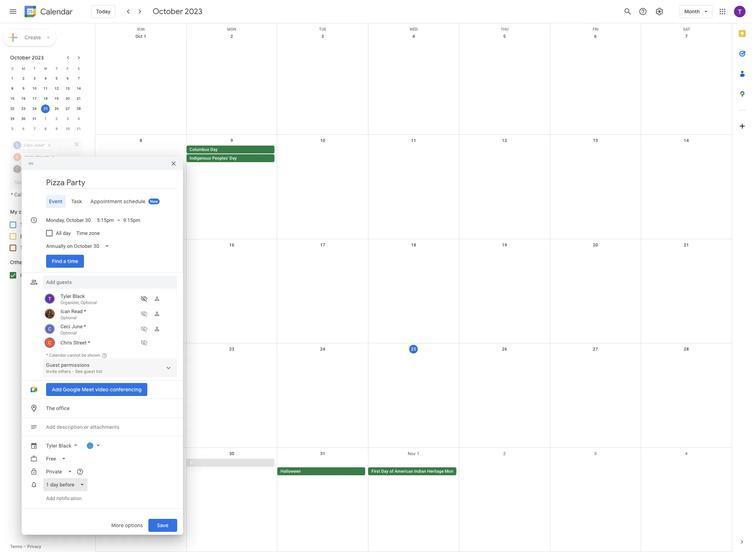 Task type: describe. For each thing, give the bounding box(es) containing it.
list
[[96, 369, 102, 374]]

the office
[[46, 405, 70, 411]]

row containing oct 1
[[95, 31, 732, 135]]

shown inside the '* calendar cannot be shown' 'search box'
[[59, 192, 74, 197]]

1 vertical spatial 22
[[138, 347, 144, 352]]

show schedule of ceci june image
[[138, 323, 150, 335]]

time zone
[[77, 230, 100, 236]]

nov
[[408, 451, 416, 456]]

ican read * optional
[[61, 308, 86, 320]]

chris street *
[[61, 340, 90, 346]]

23 element
[[19, 105, 28, 113]]

5 inside the november 5 element
[[11, 127, 13, 131]]

1 vertical spatial october 2023
[[10, 54, 44, 61]]

november 5 element
[[8, 125, 17, 133]]

time
[[77, 230, 88, 236]]

optional for black
[[81, 300, 97, 305]]

other calendars
[[10, 259, 49, 266]]

2 t from the left
[[56, 66, 58, 70]]

Guests text field
[[46, 276, 174, 289]]

f
[[67, 66, 69, 70]]

* inside 'search box'
[[11, 192, 13, 197]]

cannot inside 'search box'
[[35, 192, 51, 197]]

invite
[[46, 369, 57, 374]]

2 vertical spatial black
[[59, 443, 71, 449]]

1 s from the left
[[11, 66, 13, 70]]

indigenous peoples' day button
[[186, 154, 275, 162]]

1 vertical spatial 23
[[229, 347, 234, 352]]

find a time
[[52, 258, 78, 264]]

or
[[84, 424, 89, 430]]

see guest list
[[75, 369, 102, 374]]

calendars for other calendars
[[26, 259, 49, 266]]

indian
[[414, 469, 426, 474]]

heritage
[[427, 469, 444, 474]]

grid containing oct 1
[[95, 23, 732, 552]]

first
[[372, 469, 380, 474]]

10 for sun
[[320, 138, 325, 143]]

Search for people text field
[[14, 176, 78, 189]]

add description or attachments
[[46, 424, 120, 430]]

indigenous
[[190, 156, 211, 161]]

7 for 1
[[78, 76, 80, 80]]

0 vertical spatial october 2023
[[153, 6, 202, 17]]

* for ican read * optional
[[84, 308, 86, 314]]

find a time button
[[46, 253, 84, 270]]

guest
[[84, 369, 95, 374]]

11 for october 2023
[[44, 86, 48, 90]]

task
[[71, 198, 82, 205]]

row containing 15
[[7, 94, 84, 104]]

1 vertical spatial 10
[[66, 127, 70, 131]]

row containing 30
[[95, 448, 732, 552]]

today
[[96, 8, 111, 15]]

21 inside 'row group'
[[77, 97, 81, 101]]

5 for 1
[[56, 76, 58, 80]]

privacy link
[[27, 544, 41, 549]]

event button
[[46, 195, 65, 208]]

19 inside grid
[[502, 242, 507, 247]]

9 for sun
[[231, 138, 233, 143]]

my calendars button
[[1, 206, 89, 218]]

november 9 element
[[52, 125, 61, 133]]

fri
[[593, 27, 599, 32]]

october 2023 grid
[[7, 63, 84, 134]]

june
[[72, 324, 83, 329]]

columbus day button
[[186, 146, 275, 154]]

be inside 'search box'
[[52, 192, 58, 197]]

states
[[62, 272, 76, 278]]

tasks
[[20, 245, 33, 251]]

november 3 element
[[63, 115, 72, 123]]

21 element
[[74, 94, 83, 103]]

read
[[71, 308, 83, 314]]

of
[[390, 469, 394, 474]]

month inside popup button
[[685, 8, 700, 15]]

27 inside 'row group'
[[66, 107, 70, 111]]

0 vertical spatial october
[[153, 6, 183, 17]]

14 element
[[74, 84, 83, 93]]

1 horizontal spatial cannot
[[67, 353, 81, 358]]

23 inside 'row group'
[[21, 107, 25, 111]]

Add title text field
[[46, 177, 177, 188]]

0 vertical spatial calendar
[[40, 7, 73, 17]]

* Calendar cannot be shown search field
[[0, 135, 89, 197]]

calendar heading
[[39, 7, 73, 17]]

new element
[[148, 199, 160, 204]]

1 right nov
[[417, 451, 420, 456]]

optional for read
[[61, 315, 77, 320]]

event
[[49, 198, 63, 205]]

all
[[56, 230, 62, 236]]

tue
[[319, 27, 326, 32]]

month inside button
[[445, 469, 457, 474]]

15 element
[[8, 94, 17, 103]]

1 vertical spatial october
[[10, 54, 31, 61]]

wed
[[410, 27, 418, 32]]

my calendars
[[10, 209, 42, 215]]

24 element
[[30, 105, 39, 113]]

row containing s
[[7, 63, 84, 74]]

nov 1
[[408, 451, 420, 456]]

columbus day indigenous peoples' day
[[190, 147, 237, 161]]

1 right oct
[[144, 34, 146, 39]]

w
[[44, 66, 47, 70]]

9 for october 2023
[[22, 86, 24, 90]]

november 7 element
[[30, 125, 39, 133]]

0 vertical spatial –
[[117, 217, 120, 223]]

month button
[[680, 3, 713, 20]]

13 for october 2023
[[66, 86, 70, 90]]

first day of american indian heritage month button
[[368, 467, 457, 475]]

task button
[[68, 195, 85, 208]]

description
[[57, 424, 83, 430]]

28 inside 28 element
[[77, 107, 81, 111]]

ican read, optional tree item
[[43, 307, 177, 322]]

17 inside 'row group'
[[32, 97, 37, 101]]

zone
[[89, 230, 100, 236]]

time
[[67, 258, 78, 264]]

november 10 element
[[63, 125, 72, 133]]

day for columbus
[[210, 147, 218, 152]]

30 element
[[19, 115, 28, 123]]

black inside the tyler black organizer, optional
[[73, 293, 85, 299]]

privacy
[[27, 544, 41, 549]]

row containing sun
[[95, 23, 732, 32]]

17 inside grid
[[320, 242, 325, 247]]

sat
[[683, 27, 691, 32]]

time zone button
[[74, 227, 103, 240]]

row containing 16
[[95, 239, 732, 343]]

american
[[395, 469, 413, 474]]

columbus
[[190, 147, 209, 152]]

End time text field
[[123, 216, 141, 224]]

28 element
[[74, 105, 83, 113]]

21 inside grid
[[684, 242, 689, 247]]

* for ceci june * optional
[[84, 324, 86, 329]]

1 vertical spatial * calendar cannot be shown
[[46, 353, 100, 358]]

1 vertical spatial be
[[82, 353, 86, 358]]

25 inside 25, today element
[[44, 107, 48, 111]]

other
[[10, 259, 25, 266]]

bills
[[20, 234, 30, 239]]

2 vertical spatial calendar
[[49, 353, 66, 358]]

16 element
[[19, 94, 28, 103]]

november 6 element
[[19, 125, 28, 133]]

oct 1
[[136, 34, 146, 39]]

new
[[150, 199, 158, 204]]

29
[[10, 117, 14, 121]]

26 inside grid
[[502, 347, 507, 352]]

26 inside 'row group'
[[55, 107, 59, 111]]

mon
[[227, 27, 236, 32]]

30 for 1
[[21, 117, 25, 121]]

19 element
[[52, 94, 61, 103]]

permissions
[[61, 362, 90, 368]]

in
[[41, 272, 45, 278]]

notification
[[56, 495, 82, 501]]

all day
[[56, 230, 71, 236]]

terms
[[10, 544, 22, 549]]

schedule
[[124, 198, 146, 205]]

row containing 29
[[7, 114, 84, 124]]

29 element
[[8, 115, 17, 123]]

a
[[63, 258, 66, 264]]

attachments
[[90, 424, 120, 430]]

holidays in united states
[[20, 272, 76, 278]]

my calendars list
[[1, 219, 89, 254]]

tyler inside my calendars list
[[20, 222, 31, 228]]

organizer,
[[61, 300, 80, 305]]

see
[[75, 369, 83, 374]]

28 inside grid
[[684, 347, 689, 352]]

11 inside november 11 element
[[77, 127, 81, 131]]

add notification
[[46, 495, 82, 501]]

tyler black inside my calendars list
[[20, 222, 45, 228]]

12 for sun
[[502, 138, 507, 143]]



Task type: locate. For each thing, give the bounding box(es) containing it.
calendars for my calendars
[[19, 209, 42, 215]]

18 inside grid
[[411, 242, 416, 247]]

0 vertical spatial month
[[685, 8, 700, 15]]

0 vertical spatial cannot
[[35, 192, 51, 197]]

0 horizontal spatial 13
[[66, 86, 70, 90]]

31 element
[[30, 115, 39, 123]]

6 down f
[[67, 76, 69, 80]]

5 down the thu
[[504, 34, 506, 39]]

28
[[77, 107, 81, 111], [684, 347, 689, 352]]

1 horizontal spatial 11
[[77, 127, 81, 131]]

14 for sun
[[684, 138, 689, 143]]

tab list containing event
[[27, 195, 177, 208]]

12 inside grid
[[502, 138, 507, 143]]

16
[[21, 97, 25, 101], [229, 242, 234, 247]]

0 horizontal spatial shown
[[59, 192, 74, 197]]

calendars up the in
[[26, 259, 49, 266]]

tyler black organizer, optional
[[61, 293, 97, 305]]

m
[[22, 66, 25, 70]]

31 for 1
[[32, 117, 37, 121]]

2 horizontal spatial 5
[[504, 34, 506, 39]]

october 2023
[[153, 6, 202, 17], [10, 54, 44, 61]]

8 inside grid
[[140, 138, 142, 143]]

main drawer image
[[9, 7, 17, 16]]

9 inside the "november 9" element
[[56, 127, 58, 131]]

2 vertical spatial optional
[[61, 330, 77, 335]]

25, today element
[[41, 105, 50, 113]]

1 horizontal spatial 16
[[229, 242, 234, 247]]

22 inside 'row group'
[[10, 107, 14, 111]]

Start date text field
[[46, 216, 91, 224]]

add for add notification
[[46, 495, 55, 501]]

30
[[21, 117, 25, 121], [229, 451, 234, 456]]

month up sat on the right top of page
[[685, 8, 700, 15]]

0 vertical spatial 16
[[21, 97, 25, 101]]

9 inside grid
[[231, 138, 233, 143]]

24 inside grid
[[320, 347, 325, 352]]

thu
[[501, 27, 509, 32]]

day for first
[[381, 469, 389, 474]]

5 for oct 1
[[504, 34, 506, 39]]

0 horizontal spatial 12
[[55, 86, 59, 90]]

show schedule of ican read image
[[138, 308, 150, 320]]

20
[[66, 97, 70, 101], [593, 242, 598, 247]]

0 horizontal spatial –
[[23, 544, 26, 549]]

12 for october 2023
[[55, 86, 59, 90]]

0 vertical spatial 25
[[44, 107, 48, 111]]

tyler
[[20, 222, 31, 228], [61, 293, 71, 299], [46, 443, 57, 449]]

7 for oct 1
[[685, 34, 688, 39]]

1 vertical spatial 19
[[502, 242, 507, 247]]

1 vertical spatial 18
[[411, 242, 416, 247]]

settings menu image
[[656, 7, 664, 16]]

25 cell
[[40, 104, 51, 114]]

0 vertical spatial 5
[[504, 34, 506, 39]]

0 horizontal spatial 18
[[44, 97, 48, 101]]

tyler inside the tyler black organizer, optional
[[61, 293, 71, 299]]

invite others
[[46, 369, 71, 374]]

* up the my
[[11, 192, 13, 197]]

25 inside grid
[[411, 347, 416, 352]]

tyler black up bills
[[20, 222, 45, 228]]

2 vertical spatial 10
[[320, 138, 325, 143]]

1 vertical spatial tyler
[[61, 293, 71, 299]]

november 8 element
[[41, 125, 50, 133]]

* right "street" at the bottom left of the page
[[88, 340, 90, 346]]

november 11 element
[[74, 125, 83, 133]]

31 up halloween button
[[320, 451, 325, 456]]

black
[[32, 222, 45, 228], [73, 293, 85, 299], [59, 443, 71, 449]]

0 vertical spatial 31
[[32, 117, 37, 121]]

18 element
[[41, 94, 50, 103]]

be up permissions
[[82, 353, 86, 358]]

– left "end time" 'text field' on the top of the page
[[117, 217, 120, 223]]

chris street tree item
[[43, 337, 177, 348]]

1 vertical spatial 2023
[[32, 54, 44, 61]]

sun
[[137, 27, 145, 32]]

0 horizontal spatial day
[[210, 147, 218, 152]]

13 element
[[63, 84, 72, 93]]

2 vertical spatial 8
[[140, 138, 142, 143]]

grid
[[95, 23, 732, 552]]

0 horizontal spatial cannot
[[35, 192, 51, 197]]

optional inside the tyler black organizer, optional
[[81, 300, 97, 305]]

22 element
[[8, 105, 17, 113]]

black up the 'organizer,'
[[73, 293, 85, 299]]

tyler up the 'organizer,'
[[61, 293, 71, 299]]

street
[[73, 340, 87, 346]]

8 inside row
[[45, 127, 47, 131]]

1 horizontal spatial tab list
[[733, 23, 752, 532]]

add for add description or attachments
[[46, 424, 55, 430]]

20 inside 'row group'
[[66, 97, 70, 101]]

day up peoples'
[[210, 147, 218, 152]]

shown up guest
[[87, 353, 100, 358]]

optional inside ican read * optional
[[61, 315, 77, 320]]

Start time text field
[[97, 216, 114, 224]]

1 vertical spatial month
[[445, 469, 457, 474]]

day left of
[[381, 469, 389, 474]]

31
[[32, 117, 37, 121], [320, 451, 325, 456]]

s left m
[[11, 66, 13, 70]]

27 element
[[63, 105, 72, 113]]

11 element
[[41, 84, 50, 93]]

be up 'event'
[[52, 192, 58, 197]]

row group containing 1
[[7, 74, 84, 134]]

7 inside november 7 element
[[33, 127, 36, 131]]

1 horizontal spatial october 2023
[[153, 6, 202, 17]]

* inside chris street "tree item"
[[88, 340, 90, 346]]

0 vertical spatial 13
[[66, 86, 70, 90]]

halloween
[[281, 469, 301, 474]]

1 vertical spatial 13
[[593, 138, 598, 143]]

6 down 30 element
[[22, 127, 24, 131]]

31 down the 24 element
[[32, 117, 37, 121]]

6
[[594, 34, 597, 39], [67, 76, 69, 80], [22, 127, 24, 131]]

black down my calendars dropdown button
[[32, 222, 45, 228]]

6 for 1
[[67, 76, 69, 80]]

1 vertical spatial 24
[[320, 347, 325, 352]]

11 inside grid
[[411, 138, 416, 143]]

1 horizontal spatial –
[[117, 217, 120, 223]]

1 vertical spatial 12
[[502, 138, 507, 143]]

* inside ican read * optional
[[84, 308, 86, 314]]

cell containing columbus day
[[186, 146, 277, 163]]

cannot up permissions
[[67, 353, 81, 358]]

optional down ceci
[[61, 330, 77, 335]]

the office button
[[43, 402, 177, 415]]

2 horizontal spatial 11
[[411, 138, 416, 143]]

day inside button
[[381, 469, 389, 474]]

november 4 element
[[74, 115, 83, 123]]

0 horizontal spatial s
[[11, 66, 13, 70]]

my
[[10, 209, 17, 215]]

guest
[[46, 362, 60, 368]]

11
[[44, 86, 48, 90], [77, 127, 81, 131], [411, 138, 416, 143]]

* inside ceci june * optional
[[84, 324, 86, 329]]

calendar up create
[[40, 7, 73, 17]]

appointment
[[91, 198, 123, 205]]

0 vertical spatial add
[[46, 424, 55, 430]]

24
[[32, 107, 37, 111], [320, 347, 325, 352]]

* calendar cannot be shown down search for people text box
[[11, 192, 74, 197]]

2 vertical spatial 6
[[22, 127, 24, 131]]

row containing 5
[[7, 124, 84, 134]]

30 for nov 1
[[229, 451, 234, 456]]

tab list
[[733, 23, 752, 532], [27, 195, 177, 208]]

6 down fri
[[594, 34, 597, 39]]

None field
[[43, 240, 115, 253], [43, 452, 72, 465], [43, 465, 78, 478], [43, 478, 90, 491], [43, 240, 115, 253], [43, 452, 72, 465], [43, 465, 78, 478], [43, 478, 90, 491]]

1 vertical spatial optional
[[61, 315, 77, 320]]

26 element
[[52, 105, 61, 113]]

calendars
[[19, 209, 42, 215], [26, 259, 49, 266]]

calendar up my calendars
[[14, 192, 34, 197]]

2 vertical spatial tyler
[[46, 443, 57, 449]]

0 horizontal spatial 24
[[32, 107, 37, 111]]

0 vertical spatial 23
[[21, 107, 25, 111]]

7 down sat on the right top of page
[[685, 34, 688, 39]]

* up guest
[[46, 353, 48, 358]]

ceci june * optional
[[61, 324, 86, 335]]

1 vertical spatial 20
[[593, 242, 598, 247]]

2 horizontal spatial black
[[73, 293, 85, 299]]

1 down 25, today element
[[45, 117, 47, 121]]

22
[[10, 107, 14, 111], [138, 347, 144, 352]]

optional up read
[[81, 300, 97, 305]]

30 inside 'row group'
[[21, 117, 25, 121]]

24 inside 'row group'
[[32, 107, 37, 111]]

united
[[46, 272, 61, 278]]

cannot down search for people text box
[[35, 192, 51, 197]]

2 horizontal spatial 10
[[320, 138, 325, 143]]

0 vertical spatial shown
[[59, 192, 74, 197]]

0 vertical spatial 27
[[66, 107, 70, 111]]

day down columbus day button
[[230, 156, 237, 161]]

peoples'
[[212, 156, 229, 161]]

optional for june
[[61, 330, 77, 335]]

calendars right the my
[[19, 209, 42, 215]]

0 vertical spatial be
[[52, 192, 58, 197]]

0 horizontal spatial 6
[[22, 127, 24, 131]]

1 horizontal spatial 5
[[56, 76, 58, 80]]

17 element
[[30, 94, 39, 103]]

1 vertical spatial 9
[[56, 127, 58, 131]]

10 for october 2023
[[32, 86, 37, 90]]

2 add from the top
[[46, 495, 55, 501]]

november 2 element
[[52, 115, 61, 123]]

6 inside grid
[[594, 34, 597, 39]]

1 horizontal spatial 20
[[593, 242, 598, 247]]

0 vertical spatial 2023
[[185, 6, 202, 17]]

8 for sun
[[140, 138, 142, 143]]

1 vertical spatial add
[[46, 495, 55, 501]]

15
[[10, 97, 14, 101]]

november 1 element
[[41, 115, 50, 123]]

1 vertical spatial 11
[[77, 127, 81, 131]]

1 horizontal spatial s
[[78, 66, 80, 70]]

30 inside grid
[[229, 451, 234, 456]]

optional inside ceci june * optional
[[61, 330, 77, 335]]

19 inside "19" element
[[55, 97, 59, 101]]

0 horizontal spatial 27
[[66, 107, 70, 111]]

find
[[52, 258, 62, 264]]

13 inside 'row group'
[[66, 86, 70, 90]]

13
[[66, 86, 70, 90], [593, 138, 598, 143]]

add down the the
[[46, 424, 55, 430]]

1 vertical spatial 31
[[320, 451, 325, 456]]

1 horizontal spatial october
[[153, 6, 183, 17]]

holidays
[[20, 272, 40, 278]]

calendar
[[40, 7, 73, 17], [14, 192, 34, 197], [49, 353, 66, 358]]

14 for october 2023
[[77, 86, 81, 90]]

7 up 14 element
[[78, 76, 80, 80]]

1 horizontal spatial 31
[[320, 451, 325, 456]]

1 t from the left
[[33, 66, 36, 70]]

guests invited to this event. tree
[[43, 292, 177, 348]]

9 up 16 element at the left top of the page
[[22, 86, 24, 90]]

tyler black down description
[[46, 443, 71, 449]]

31 for nov 1
[[320, 451, 325, 456]]

9 down november 2 element
[[56, 127, 58, 131]]

7 down 31 element
[[33, 127, 36, 131]]

5 down 29 element
[[11, 127, 13, 131]]

1 horizontal spatial 24
[[320, 347, 325, 352]]

day
[[210, 147, 218, 152], [230, 156, 237, 161], [381, 469, 389, 474]]

1 horizontal spatial 17
[[320, 242, 325, 247]]

– right terms
[[23, 544, 26, 549]]

1 vertical spatial 27
[[593, 347, 598, 352]]

16 inside 'row group'
[[21, 97, 25, 101]]

ceci june, optional tree item
[[43, 322, 177, 337]]

1 add from the top
[[46, 424, 55, 430]]

8 for october 2023
[[11, 86, 13, 90]]

calendar element
[[23, 4, 73, 20]]

0 horizontal spatial 23
[[21, 107, 25, 111]]

10 element
[[30, 84, 39, 93]]

1 vertical spatial shown
[[87, 353, 100, 358]]

month
[[685, 8, 700, 15], [445, 469, 457, 474]]

0 horizontal spatial black
[[32, 222, 45, 228]]

0 horizontal spatial 16
[[21, 97, 25, 101]]

20 element
[[63, 94, 72, 103]]

add left the notification
[[46, 495, 55, 501]]

1 horizontal spatial 30
[[229, 451, 234, 456]]

22 down show schedule of ceci june image
[[138, 347, 144, 352]]

t left w
[[33, 66, 36, 70]]

1 horizontal spatial 12
[[502, 138, 507, 143]]

9 up columbus day button
[[231, 138, 233, 143]]

0 vertical spatial 12
[[55, 86, 59, 90]]

t left f
[[56, 66, 58, 70]]

1 vertical spatial 17
[[320, 242, 325, 247]]

0 vertical spatial 22
[[10, 107, 14, 111]]

optional
[[81, 300, 97, 305], [61, 315, 77, 320], [61, 330, 77, 335]]

0 horizontal spatial october 2023
[[10, 54, 44, 61]]

8
[[11, 86, 13, 90], [45, 127, 47, 131], [140, 138, 142, 143]]

office
[[56, 405, 70, 411]]

2023
[[185, 6, 202, 17], [32, 54, 44, 61]]

18
[[44, 97, 48, 101], [411, 242, 416, 247]]

row
[[95, 23, 732, 32], [95, 31, 732, 135], [7, 63, 84, 74], [7, 74, 84, 84], [7, 84, 84, 94], [7, 94, 84, 104], [7, 104, 84, 114], [7, 114, 84, 124], [7, 124, 84, 134], [95, 135, 732, 239], [95, 239, 732, 343], [95, 343, 732, 448], [95, 448, 732, 552]]

1 vertical spatial 7
[[78, 76, 80, 80]]

oct
[[136, 34, 143, 39]]

create button
[[3, 29, 56, 46]]

25
[[44, 107, 48, 111], [411, 347, 416, 352]]

0 vertical spatial black
[[32, 222, 45, 228]]

row group
[[7, 74, 84, 134]]

5 up 12 element
[[56, 76, 58, 80]]

to element
[[117, 217, 120, 223]]

2 vertical spatial day
[[381, 469, 389, 474]]

add inside button
[[46, 495, 55, 501]]

2 horizontal spatial 7
[[685, 34, 688, 39]]

0 horizontal spatial 2023
[[32, 54, 44, 61]]

1 horizontal spatial day
[[230, 156, 237, 161]]

2 vertical spatial 5
[[11, 127, 13, 131]]

5 inside grid
[[504, 34, 506, 39]]

18 inside 'element'
[[44, 97, 48, 101]]

9
[[22, 86, 24, 90], [56, 127, 58, 131], [231, 138, 233, 143]]

0 horizontal spatial tyler black
[[20, 222, 45, 228]]

10
[[32, 86, 37, 90], [66, 127, 70, 131], [320, 138, 325, 143]]

row containing 1
[[7, 74, 84, 84]]

shown up task
[[59, 192, 74, 197]]

21
[[77, 97, 81, 101], [684, 242, 689, 247]]

1 horizontal spatial 2023
[[185, 6, 202, 17]]

7
[[685, 34, 688, 39], [78, 76, 80, 80], [33, 127, 36, 131]]

1 vertical spatial –
[[23, 544, 26, 549]]

0 horizontal spatial tab list
[[27, 195, 177, 208]]

tyler up bills
[[20, 222, 31, 228]]

2 vertical spatial 7
[[33, 127, 36, 131]]

1 horizontal spatial 27
[[593, 347, 598, 352]]

month right heritage
[[445, 469, 457, 474]]

ceci
[[61, 324, 70, 329]]

1 vertical spatial 26
[[502, 347, 507, 352]]

1 vertical spatial tyler black
[[46, 443, 71, 449]]

cannot
[[35, 192, 51, 197], [67, 353, 81, 358]]

22 down 15 "element" at top left
[[10, 107, 14, 111]]

other calendars button
[[1, 257, 89, 268]]

terms – privacy
[[10, 544, 41, 549]]

tyler down description
[[46, 443, 57, 449]]

chris
[[61, 340, 72, 346]]

* right read
[[84, 308, 86, 314]]

26
[[55, 107, 59, 111], [502, 347, 507, 352]]

1 horizontal spatial 19
[[502, 242, 507, 247]]

13 for sun
[[593, 138, 598, 143]]

1 vertical spatial cannot
[[67, 353, 81, 358]]

day
[[63, 230, 71, 236]]

* right the june
[[84, 324, 86, 329]]

12 inside 'row group'
[[55, 86, 59, 90]]

s right f
[[78, 66, 80, 70]]

14
[[77, 86, 81, 90], [684, 138, 689, 143]]

cell
[[95, 146, 186, 163], [186, 146, 277, 163], [277, 146, 368, 163], [368, 146, 459, 163], [459, 146, 550, 163], [550, 146, 641, 163], [95, 459, 186, 476], [459, 459, 550, 476], [550, 459, 641, 476]]

11 for sun
[[411, 138, 416, 143]]

2 s from the left
[[78, 66, 80, 70]]

6 for oct 1
[[594, 34, 597, 39]]

t
[[33, 66, 36, 70], [56, 66, 58, 70]]

1 horizontal spatial 9
[[56, 127, 58, 131]]

calendar inside 'search box'
[[14, 192, 34, 197]]

black inside my calendars list
[[32, 222, 45, 228]]

1 vertical spatial black
[[73, 293, 85, 299]]

1 horizontal spatial 25
[[411, 347, 416, 352]]

guest permissions
[[46, 362, 90, 368]]

tyler black
[[20, 222, 45, 228], [46, 443, 71, 449]]

19
[[55, 97, 59, 101], [502, 242, 507, 247]]

the
[[46, 405, 55, 411]]

* calendar cannot be shown up permissions
[[46, 353, 100, 358]]

today button
[[92, 3, 115, 20]]

0 horizontal spatial 25
[[44, 107, 48, 111]]

create
[[25, 34, 41, 41]]

1 horizontal spatial tyler black
[[46, 443, 71, 449]]

31 inside 'row group'
[[32, 117, 37, 121]]

1 up 15
[[11, 76, 13, 80]]

1 vertical spatial 8
[[45, 127, 47, 131]]

* calendar cannot be shown inside 'search box'
[[11, 192, 74, 197]]

optional down ican at left
[[61, 315, 77, 320]]

* for chris street *
[[88, 340, 90, 346]]

tyler black, organizer, optional tree item
[[43, 292, 177, 307]]

appointment schedule
[[91, 198, 146, 205]]

others
[[58, 369, 71, 374]]

show schedule of chris street image
[[138, 337, 150, 348]]

12 element
[[52, 84, 61, 93]]

*
[[11, 192, 13, 197], [84, 308, 86, 314], [84, 324, 86, 329], [88, 340, 90, 346], [46, 353, 48, 358]]

black down description
[[59, 443, 71, 449]]

1 horizontal spatial month
[[685, 8, 700, 15]]

14 inside 14 element
[[77, 86, 81, 90]]

terms link
[[10, 544, 22, 549]]

ican
[[61, 308, 70, 314]]

calendar up guest
[[49, 353, 66, 358]]

1 vertical spatial 16
[[229, 242, 234, 247]]

11 inside 11 element
[[44, 86, 48, 90]]



Task type: vqa. For each thing, say whether or not it's contained in the screenshot.
'ADD'
yes



